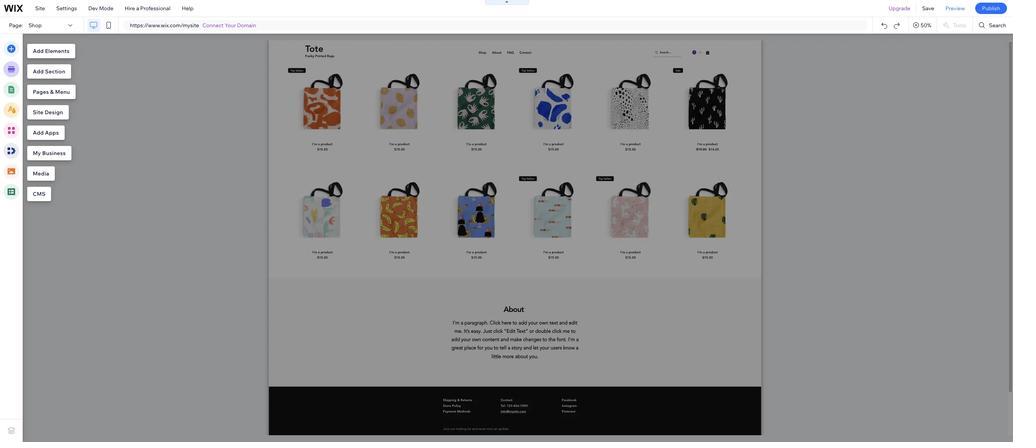 Task type: locate. For each thing, give the bounding box(es) containing it.
dev
[[88, 5, 98, 12]]

business
[[42, 150, 66, 157]]

publish
[[983, 5, 1001, 12]]

1 vertical spatial site
[[33, 109, 43, 116]]

dev mode
[[88, 5, 114, 12]]

preview button
[[941, 0, 971, 17]]

https://www.wix.com/mysite
[[130, 22, 199, 29]]

search
[[990, 22, 1007, 29]]

add section
[[33, 68, 65, 75]]

menu
[[55, 89, 70, 95]]

0 vertical spatial site
[[35, 5, 45, 12]]

add for add apps
[[33, 129, 44, 136]]

add left the apps
[[33, 129, 44, 136]]

cms
[[33, 191, 46, 197]]

1 add from the top
[[33, 48, 44, 54]]

add left elements
[[33, 48, 44, 54]]

2 vertical spatial add
[[33, 129, 44, 136]]

1 vertical spatial add
[[33, 68, 44, 75]]

my business
[[33, 150, 66, 157]]

3 add from the top
[[33, 129, 44, 136]]

site left design
[[33, 109, 43, 116]]

tools
[[954, 22, 967, 29]]

section
[[45, 68, 65, 75]]

add for add section
[[33, 68, 44, 75]]

site
[[35, 5, 45, 12], [33, 109, 43, 116]]

add left section
[[33, 68, 44, 75]]

apps
[[45, 129, 59, 136]]

hire a professional
[[125, 5, 171, 12]]

50%
[[921, 22, 932, 29]]

50% button
[[909, 17, 937, 34]]

site up shop
[[35, 5, 45, 12]]

0 vertical spatial add
[[33, 48, 44, 54]]

add
[[33, 48, 44, 54], [33, 68, 44, 75], [33, 129, 44, 136]]

2 add from the top
[[33, 68, 44, 75]]

preview
[[946, 5, 966, 12]]

pages & menu
[[33, 89, 70, 95]]

mode
[[99, 5, 114, 12]]

upgrade
[[889, 5, 911, 12]]

&
[[50, 89, 54, 95]]

add elements
[[33, 48, 70, 54]]



Task type: describe. For each thing, give the bounding box(es) containing it.
pages
[[33, 89, 49, 95]]

search button
[[974, 17, 1014, 34]]

publish button
[[976, 3, 1008, 14]]

help
[[182, 5, 194, 12]]

a
[[136, 5, 139, 12]]

save
[[923, 5, 935, 12]]

elements
[[45, 48, 70, 54]]

shop
[[29, 22, 42, 29]]

design
[[45, 109, 63, 116]]

site design
[[33, 109, 63, 116]]

https://www.wix.com/mysite connect your domain
[[130, 22, 256, 29]]

domain
[[237, 22, 256, 29]]

save button
[[917, 0, 941, 17]]

tools button
[[938, 17, 973, 34]]

site for site
[[35, 5, 45, 12]]

media
[[33, 170, 49, 177]]

add for add elements
[[33, 48, 44, 54]]

connect
[[203, 22, 224, 29]]

settings
[[56, 5, 77, 12]]

add apps
[[33, 129, 59, 136]]

hire
[[125, 5, 135, 12]]

my
[[33, 150, 41, 157]]

site for site design
[[33, 109, 43, 116]]

your
[[225, 22, 236, 29]]

professional
[[140, 5, 171, 12]]



Task type: vqa. For each thing, say whether or not it's contained in the screenshot.
YOUR
yes



